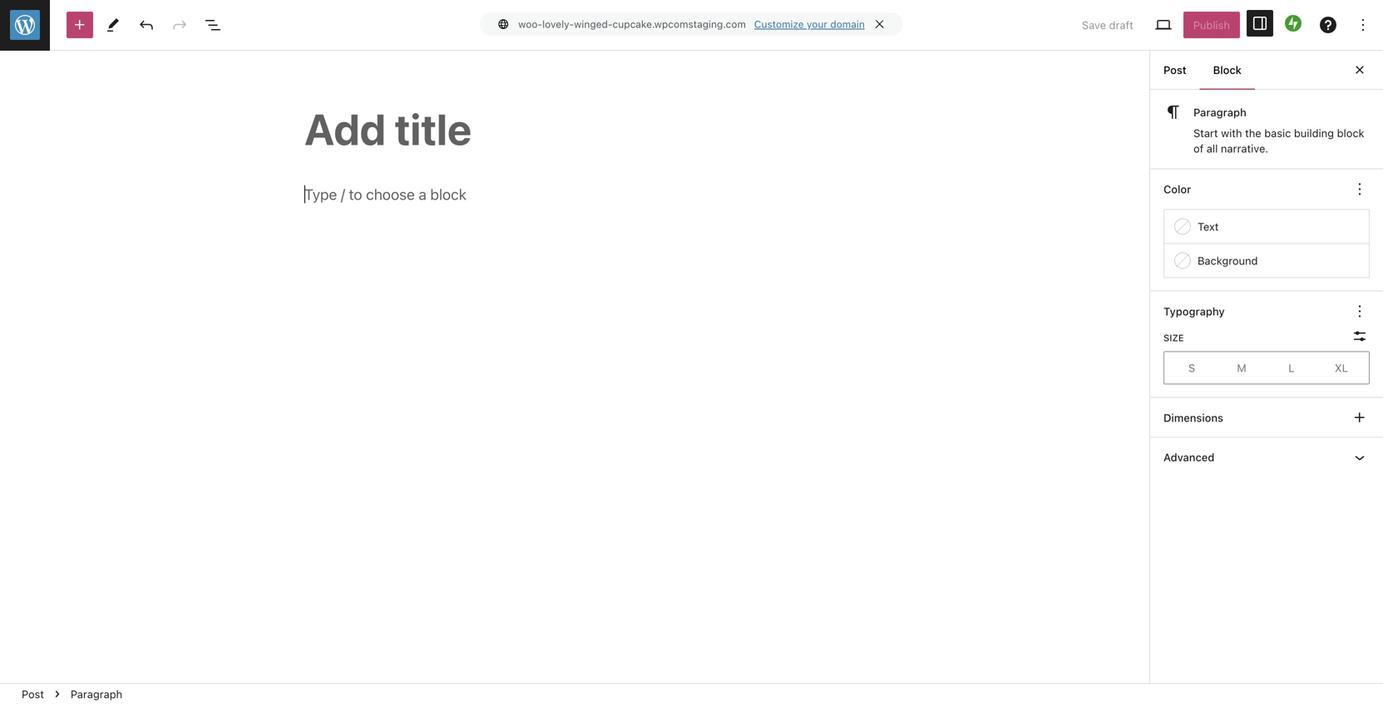 Task type: describe. For each thing, give the bounding box(es) containing it.
l
[[1289, 362, 1295, 374]]

block
[[1213, 64, 1242, 76]]

color
[[1164, 183, 1191, 196]]

publish
[[1193, 19, 1230, 31]]

woo-lovely-winged-cupcake.wpcomstaging.com customize your domain
[[518, 18, 865, 30]]

close settings image
[[1350, 60, 1370, 80]]

size
[[1164, 333, 1184, 343]]

block button
[[1200, 50, 1255, 90]]

lovely-
[[542, 18, 574, 30]]

paragraph inside block breadcrumb list
[[71, 688, 122, 701]]

help image
[[1318, 15, 1338, 35]]

winged-
[[574, 18, 613, 30]]

s
[[1188, 362, 1195, 374]]

draft
[[1109, 19, 1133, 31]]

m
[[1237, 362, 1246, 374]]

basic
[[1264, 127, 1291, 139]]

dimensions
[[1164, 412, 1223, 424]]

of
[[1193, 142, 1204, 155]]

dimensions options image
[[1350, 408, 1370, 428]]

save
[[1082, 19, 1106, 31]]

background button
[[1164, 244, 1369, 277]]

settings image
[[1250, 13, 1270, 33]]

start
[[1193, 127, 1218, 139]]

Small button
[[1167, 355, 1217, 381]]

block breadcrumb list
[[0, 684, 144, 704]]

size element
[[1164, 332, 1184, 345]]

tools image
[[103, 15, 123, 35]]

view image
[[1153, 15, 1173, 35]]

customize
[[754, 18, 804, 30]]

domain
[[830, 18, 865, 30]]

advanced button
[[1150, 438, 1383, 477]]



Task type: vqa. For each thing, say whether or not it's contained in the screenshot.
overdue
no



Task type: locate. For each thing, give the bounding box(es) containing it.
tab list
[[1150, 50, 1255, 90]]

post inside block breadcrumb list
[[22, 688, 44, 701]]

post button
[[1150, 50, 1200, 90], [15, 684, 51, 704]]

Large button
[[1267, 355, 1317, 381]]

undo image
[[136, 15, 156, 35]]

post for leftmost post button
[[22, 688, 44, 701]]

advanced
[[1164, 451, 1215, 464]]

with
[[1221, 127, 1242, 139]]

typography
[[1164, 305, 1225, 318]]

all
[[1207, 142, 1218, 155]]

save draft
[[1082, 19, 1133, 31]]

1 vertical spatial post button
[[15, 684, 51, 704]]

color options image
[[1350, 179, 1370, 199]]

toggle block inserter image
[[70, 15, 90, 35]]

jetpack image
[[1285, 15, 1302, 32]]

redo image
[[170, 15, 190, 35]]

1 horizontal spatial paragraph
[[1193, 106, 1247, 119]]

set custom size image
[[1350, 327, 1370, 346]]

1 horizontal spatial post
[[1164, 64, 1186, 76]]

Medium button
[[1217, 355, 1267, 381]]

cupcake.wpcomstaging.com
[[613, 18, 746, 30]]

narrative.
[[1221, 142, 1268, 155]]

1 vertical spatial paragraph
[[71, 688, 122, 701]]

save draft button
[[1072, 12, 1143, 38]]

text
[[1198, 220, 1219, 233]]

options image
[[1353, 15, 1373, 35]]

Extra Large button
[[1317, 355, 1366, 381]]

block
[[1337, 127, 1364, 139]]

your
[[807, 18, 827, 30]]

0 vertical spatial post button
[[1150, 50, 1200, 90]]

tab list containing post
[[1150, 50, 1255, 90]]

post inside tab list
[[1164, 64, 1186, 76]]

the
[[1245, 127, 1261, 139]]

xl
[[1335, 362, 1348, 374]]

0 horizontal spatial post
[[22, 688, 44, 701]]

1 vertical spatial post
[[22, 688, 44, 701]]

woo-
[[518, 18, 542, 30]]

0 vertical spatial post
[[1164, 64, 1186, 76]]

typography options image
[[1350, 302, 1370, 322]]

customize your domain button
[[754, 18, 865, 30]]

1 horizontal spatial post button
[[1150, 50, 1200, 90]]

building
[[1294, 127, 1334, 139]]

text button
[[1164, 210, 1369, 243]]

0 horizontal spatial post button
[[15, 684, 51, 704]]

start with the basic building block of all narrative.
[[1193, 127, 1364, 155]]

background
[[1198, 255, 1258, 267]]

0 vertical spatial paragraph
[[1193, 106, 1247, 119]]

font size option group
[[1164, 351, 1370, 385]]

0 horizontal spatial paragraph
[[71, 688, 122, 701]]

document overview image
[[203, 15, 223, 35]]

publish button
[[1183, 12, 1240, 38]]

post
[[1164, 64, 1186, 76], [22, 688, 44, 701]]

editor content region
[[0, 51, 1149, 684]]

post for rightmost post button
[[1164, 64, 1186, 76]]

paragraph
[[1193, 106, 1247, 119], [71, 688, 122, 701]]



